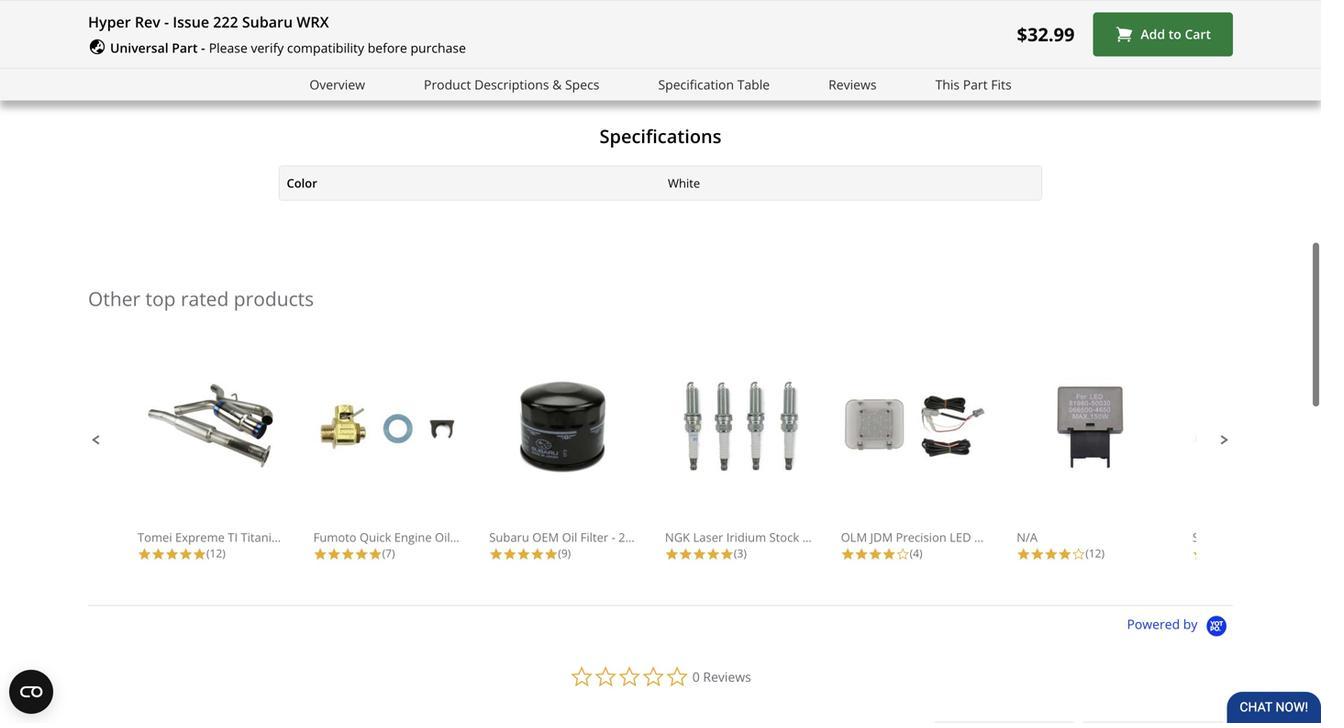 Task type: vqa. For each thing, say whether or not it's contained in the screenshot.
Wrx Sti Mods image
no



Task type: describe. For each thing, give the bounding box(es) containing it.
fumoto quick engine oil drain valve...
[[314, 529, 526, 546]]

specs
[[565, 75, 600, 93]]

1 horizontal spatial subaru
[[489, 529, 529, 546]]

ngk laser iridium stock heat range...
[[665, 529, 876, 546]]

iridium
[[727, 529, 766, 546]]

open widget image
[[9, 670, 53, 714]]

11 star image from the left
[[720, 548, 734, 561]]

9 star image from the left
[[693, 548, 707, 561]]

7 total reviews element
[[314, 546, 460, 561]]

overview link
[[310, 74, 365, 95]]

other top rated products
[[88, 286, 314, 312]]

please
[[209, 39, 248, 56]]

subispeed
[[1193, 529, 1252, 546]]

table
[[738, 75, 770, 93]]

written
[[264, 3, 319, 23]]

15 star image from the left
[[1017, 548, 1031, 561]]

13 star image from the left
[[869, 548, 882, 561]]

other
[[88, 286, 140, 312]]

laser
[[693, 529, 723, 546]]

subaru oem oil filter - 2015-2024...
[[489, 529, 687, 546]]

(7)
[[382, 546, 395, 561]]

(12) for n/a
[[1086, 546, 1105, 561]]

*note: this magazine is written in japanese*
[[88, 3, 415, 23]]

*note:
[[88, 3, 136, 23]]

3 star image from the left
[[193, 548, 206, 561]]

product descriptions & specs link
[[424, 74, 600, 95]]

tomei
[[138, 529, 172, 546]]

lift
[[975, 529, 992, 546]]

wrx
[[297, 12, 329, 32]]

12 total reviews element for tomei expreme ti titanium cat-back...
[[138, 546, 285, 561]]

2 total reviews element
[[1193, 546, 1322, 561]]

2 star image from the left
[[179, 548, 193, 561]]

2 jdm from the left
[[1297, 529, 1320, 546]]

(12) for tomei expreme ti titanium cat-back...
[[206, 546, 226, 561]]

n/a link
[[1017, 378, 1164, 546]]

products
[[234, 286, 314, 312]]

4 star image from the left
[[355, 548, 369, 561]]

(9)
[[558, 546, 571, 561]]

empty star image for n/a
[[1072, 548, 1086, 561]]

add to cart button
[[1093, 12, 1233, 56]]

cat-
[[293, 529, 315, 546]]

issue
[[173, 12, 209, 32]]

descriptions
[[475, 75, 549, 93]]

hyper rev - issue 222 subaru wrx
[[88, 12, 329, 32]]

5 star image from the left
[[369, 548, 382, 561]]

0 vertical spatial reviews
[[829, 75, 877, 93]]

cart
[[1185, 25, 1211, 43]]

universal
[[110, 39, 169, 56]]

7 star image from the left
[[544, 548, 558, 561]]

specification table
[[658, 75, 770, 93]]

10 star image from the left
[[841, 548, 855, 561]]

by
[[1184, 615, 1198, 633]]

- for part
[[201, 39, 205, 56]]

powered
[[1127, 615, 1180, 633]]

rated
[[181, 286, 229, 312]]

compatibility
[[287, 39, 364, 56]]

subispeed facelift jdm 
[[1193, 529, 1322, 546]]

product
[[424, 75, 471, 93]]

expreme
[[175, 529, 225, 546]]

magazine
[[174, 3, 244, 23]]

powered by
[[1127, 615, 1201, 633]]

olm jdm precision led lift gate... link
[[841, 378, 1031, 546]]

6 star image from the left
[[517, 548, 531, 561]]

heat
[[803, 529, 829, 546]]

2015-
[[619, 529, 650, 546]]

gate...
[[995, 529, 1031, 546]]

(4)
[[910, 546, 923, 561]]

tomei expreme ti titanium cat-back...
[[138, 529, 351, 546]]

0 vertical spatial subaru
[[242, 12, 293, 32]]

stock
[[770, 529, 800, 546]]

1 star image from the left
[[151, 548, 165, 561]]

this part fits
[[936, 75, 1012, 93]]

0 reviews
[[693, 668, 752, 686]]

overview
[[310, 75, 365, 93]]

facelift
[[1255, 529, 1294, 546]]



Task type: locate. For each thing, give the bounding box(es) containing it.
fumoto quick engine oil drain valve... link
[[314, 378, 526, 546]]

7 star image from the left
[[503, 548, 517, 561]]

1 horizontal spatial oil
[[562, 529, 578, 546]]

- for rev
[[164, 12, 169, 32]]

is
[[248, 3, 260, 23]]

0 vertical spatial -
[[164, 12, 169, 32]]

before
[[368, 39, 407, 56]]

precision
[[896, 529, 947, 546]]

8 star image from the left
[[665, 548, 679, 561]]

12 star image from the left
[[855, 548, 869, 561]]

led
[[950, 529, 972, 546]]

1 horizontal spatial -
[[201, 39, 205, 56]]

1 horizontal spatial empty star image
[[1072, 548, 1086, 561]]

universal part - please verify compatibility before purchase
[[110, 39, 466, 56]]

$32.99
[[1017, 21, 1075, 47]]

this part fits link
[[936, 74, 1012, 95]]

12 total reviews element for n/a
[[1017, 546, 1164, 561]]

part down "issue"
[[172, 39, 198, 56]]

jdm right olm
[[871, 529, 893, 546]]

specification table link
[[658, 74, 770, 95]]

verify
[[251, 39, 284, 56]]

(3)
[[734, 546, 747, 561]]

1 empty star image from the left
[[896, 548, 910, 561]]

in
[[322, 3, 337, 23]]

14 star image from the left
[[882, 548, 896, 561]]

0 horizontal spatial empty star image
[[896, 548, 910, 561]]

olm jdm precision led lift gate...
[[841, 529, 1031, 546]]

part for universal
[[172, 39, 198, 56]]

oem
[[533, 529, 559, 546]]

powered by link
[[1127, 615, 1233, 638]]

titanium
[[241, 529, 290, 546]]

0 horizontal spatial oil
[[435, 529, 450, 546]]

specification
[[658, 75, 734, 93]]

2 horizontal spatial -
[[612, 529, 616, 546]]

-
[[164, 12, 169, 32], [201, 39, 205, 56], [612, 529, 616, 546]]

2024...
[[650, 529, 687, 546]]

0 horizontal spatial reviews
[[703, 668, 752, 686]]

2 vertical spatial -
[[612, 529, 616, 546]]

17 star image from the left
[[1045, 548, 1058, 561]]

0 horizontal spatial part
[[172, 39, 198, 56]]

1 jdm from the left
[[871, 529, 893, 546]]

hyper
[[88, 12, 131, 32]]

11 star image from the left
[[1193, 548, 1207, 561]]

18 star image from the left
[[1058, 548, 1072, 561]]

this
[[140, 3, 170, 23], [936, 75, 960, 93]]

2 star image from the left
[[165, 548, 179, 561]]

5 star image from the left
[[327, 548, 341, 561]]

subaru
[[242, 12, 293, 32], [489, 529, 529, 546]]

2 empty star image from the left
[[1072, 548, 1086, 561]]

product descriptions & specs
[[424, 75, 600, 93]]

&
[[553, 75, 562, 93]]

subaru oem oil filter - 2015-2024... link
[[489, 378, 687, 546]]

1 vertical spatial -
[[201, 39, 205, 56]]

this left fits
[[936, 75, 960, 93]]

9 star image from the left
[[679, 548, 693, 561]]

2 oil from the left
[[562, 529, 578, 546]]

1 star image from the left
[[138, 548, 151, 561]]

empty star image
[[896, 548, 910, 561], [1072, 548, 1086, 561]]

tomei expreme ti titanium cat-back... link
[[138, 378, 351, 546]]

oil
[[435, 529, 450, 546], [562, 529, 578, 546]]

0 vertical spatial part
[[172, 39, 198, 56]]

0 vertical spatial this
[[140, 3, 170, 23]]

1 vertical spatial subaru
[[489, 529, 529, 546]]

8 star image from the left
[[531, 548, 544, 561]]

japanese*
[[340, 3, 415, 23]]

0 horizontal spatial (12)
[[206, 546, 226, 561]]

fits
[[991, 75, 1012, 93]]

range...
[[832, 529, 876, 546]]

4 star image from the left
[[314, 548, 327, 561]]

valve...
[[487, 529, 526, 546]]

0 horizontal spatial jdm
[[871, 529, 893, 546]]

0 horizontal spatial -
[[164, 12, 169, 32]]

part for this
[[963, 75, 988, 93]]

222
[[213, 12, 238, 32]]

filter
[[581, 529, 609, 546]]

1 horizontal spatial reviews
[[829, 75, 877, 93]]

1 vertical spatial this
[[936, 75, 960, 93]]

1 vertical spatial part
[[963, 75, 988, 93]]

star image
[[138, 548, 151, 561], [179, 548, 193, 561], [341, 548, 355, 561], [355, 548, 369, 561], [369, 548, 382, 561], [517, 548, 531, 561], [544, 548, 558, 561], [665, 548, 679, 561], [693, 548, 707, 561], [707, 548, 720, 561], [720, 548, 734, 561], [855, 548, 869, 561], [869, 548, 882, 561], [882, 548, 896, 561], [1017, 548, 1031, 561], [1031, 548, 1045, 561], [1045, 548, 1058, 561], [1058, 548, 1072, 561]]

rev
[[135, 12, 160, 32]]

olm
[[841, 529, 867, 546]]

part left fits
[[963, 75, 988, 93]]

0 horizontal spatial subaru
[[242, 12, 293, 32]]

subaru up verify
[[242, 12, 293, 32]]

ngk
[[665, 529, 690, 546]]

color
[[287, 175, 317, 191]]

1 horizontal spatial part
[[963, 75, 988, 93]]

add
[[1141, 25, 1166, 43]]

- right rev
[[164, 12, 169, 32]]

purchase
[[411, 39, 466, 56]]

jdm
[[871, 529, 893, 546], [1297, 529, 1320, 546]]

star image
[[151, 548, 165, 561], [165, 548, 179, 561], [193, 548, 206, 561], [314, 548, 327, 561], [327, 548, 341, 561], [489, 548, 503, 561], [503, 548, 517, 561], [531, 548, 544, 561], [679, 548, 693, 561], [841, 548, 855, 561], [1193, 548, 1207, 561]]

2 (12) from the left
[[1086, 546, 1105, 561]]

subaru left oem
[[489, 529, 529, 546]]

9 total reviews element
[[489, 546, 636, 561]]

jdm right facelift
[[1297, 529, 1320, 546]]

empty star image for olm jdm precision led lift gate...
[[896, 548, 910, 561]]

16 star image from the left
[[1031, 548, 1045, 561]]

quick
[[360, 529, 391, 546]]

ti
[[228, 529, 238, 546]]

oil right oem
[[562, 529, 578, 546]]

1 vertical spatial reviews
[[703, 668, 752, 686]]

back...
[[315, 529, 351, 546]]

3 total reviews element
[[665, 546, 812, 561]]

ngk laser iridium stock heat range... link
[[665, 378, 876, 546]]

- left please
[[201, 39, 205, 56]]

1 horizontal spatial jdm
[[1297, 529, 1320, 546]]

reviews
[[829, 75, 877, 93], [703, 668, 752, 686]]

part inside this part fits link
[[963, 75, 988, 93]]

1 horizontal spatial this
[[936, 75, 960, 93]]

0
[[693, 668, 700, 686]]

(12) right n/a
[[1086, 546, 1105, 561]]

6 star image from the left
[[489, 548, 503, 561]]

0 horizontal spatial this
[[140, 3, 170, 23]]

add to cart
[[1141, 25, 1211, 43]]

1 (12) from the left
[[206, 546, 226, 561]]

reviews link
[[829, 74, 877, 95]]

(12)
[[206, 546, 226, 561], [1086, 546, 1105, 561]]

1 oil from the left
[[435, 529, 450, 546]]

4 total reviews element
[[841, 546, 988, 561]]

engine
[[394, 529, 432, 546]]

to
[[1169, 25, 1182, 43]]

3 star image from the left
[[341, 548, 355, 561]]

oil left drain
[[435, 529, 450, 546]]

fumoto
[[314, 529, 357, 546]]

top
[[145, 286, 176, 312]]

white
[[668, 175, 700, 191]]

2 12 total reviews element from the left
[[1017, 546, 1164, 561]]

n/a
[[1017, 529, 1038, 546]]

subispeed facelift jdm link
[[1193, 378, 1322, 546]]

(12) left ti
[[206, 546, 226, 561]]

1 horizontal spatial (12)
[[1086, 546, 1105, 561]]

- right filter
[[612, 529, 616, 546]]

specifications
[[600, 123, 722, 149]]

part
[[172, 39, 198, 56], [963, 75, 988, 93]]

1 12 total reviews element from the left
[[138, 546, 285, 561]]

1 horizontal spatial 12 total reviews element
[[1017, 546, 1164, 561]]

12 total reviews element
[[138, 546, 285, 561], [1017, 546, 1164, 561]]

this left "issue"
[[140, 3, 170, 23]]

0 horizontal spatial 12 total reviews element
[[138, 546, 285, 561]]

drain
[[453, 529, 484, 546]]

10 star image from the left
[[707, 548, 720, 561]]



